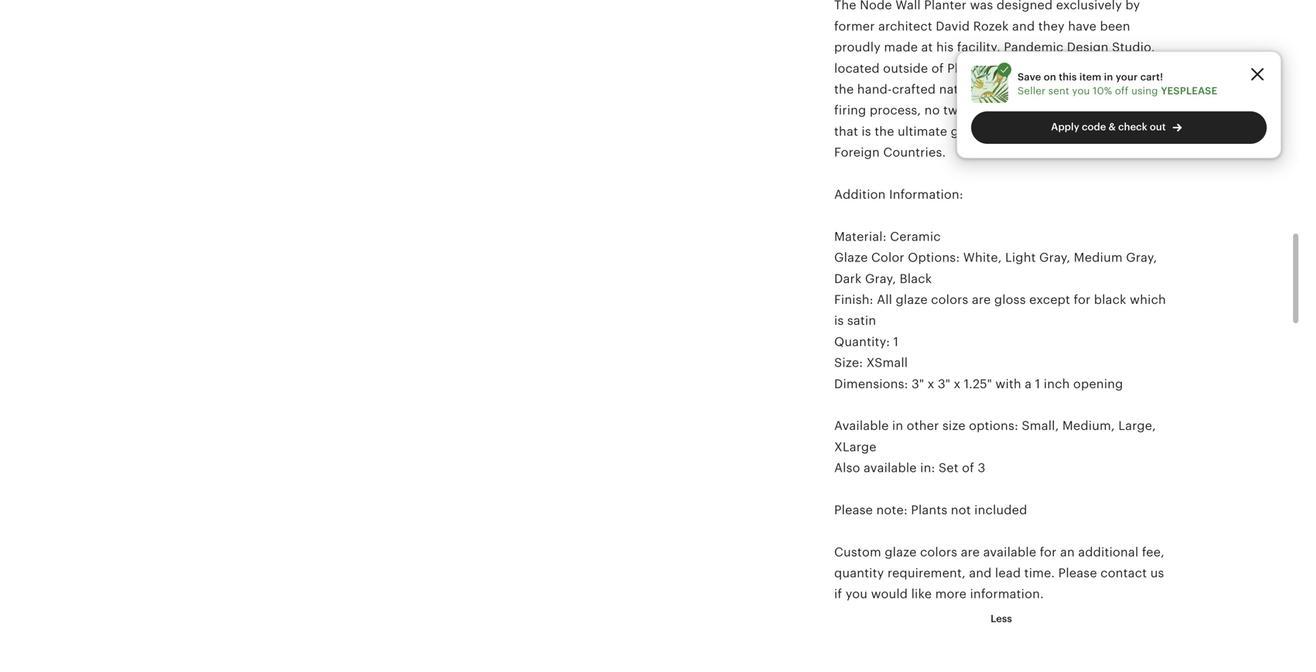 Task type: vqa. For each thing, say whether or not it's contained in the screenshot.
"Gray"
no



Task type: locate. For each thing, give the bounding box(es) containing it.
you
[[1072, 85, 1090, 97], [846, 588, 868, 602]]

the left the off
[[1092, 82, 1112, 96]]

0 horizontal spatial in
[[893, 419, 904, 433]]

in up 10%
[[1104, 71, 1114, 83]]

in right "patented"
[[1042, 125, 1053, 139]]

of left 3
[[962, 461, 975, 475]]

please down the an
[[1059, 567, 1098, 581]]

of inside available in other size options: small, medium, large, xlarge also available in: set of 3
[[962, 461, 975, 475]]

x left the 1.25"
[[954, 377, 961, 391]]

each
[[998, 82, 1027, 96]]

this
[[1059, 71, 1077, 83]]

gray, up all
[[865, 272, 897, 286]]

0 horizontal spatial is
[[835, 314, 844, 328]]

they
[[1039, 19, 1065, 33]]

0 vertical spatial the
[[835, 0, 857, 12]]

gray, up which
[[1126, 251, 1158, 265]]

colors up requirement,
[[920, 546, 958, 560]]

1 horizontal spatial of
[[962, 461, 975, 475]]

0 horizontal spatial gray,
[[865, 272, 897, 286]]

1 horizontal spatial please
[[1059, 567, 1098, 581]]

1 horizontal spatial node
[[1030, 82, 1063, 96]]

0 horizontal spatial x
[[928, 377, 935, 391]]

since
[[1051, 61, 1083, 75]]

available inside custom glaze colors are available for an additional fee, quantity requirement, and lead time.  please contact us if you would like more information.
[[984, 546, 1037, 560]]

the
[[835, 82, 854, 96], [1092, 82, 1112, 96], [1038, 104, 1058, 117], [875, 125, 895, 139]]

10%
[[1093, 85, 1113, 97]]

ultimate
[[898, 125, 948, 139]]

less button
[[979, 605, 1024, 633]]

is left satin
[[835, 314, 844, 328]]

0 vertical spatial for
[[1074, 293, 1091, 307]]

exactly
[[992, 104, 1035, 117]]

custom
[[835, 546, 882, 560]]

glaze inside custom glaze colors are available for an additional fee, quantity requirement, and lead time.  please contact us if you would like more information.
[[885, 546, 917, 560]]

0 horizontal spatial the
[[835, 0, 857, 12]]

also
[[835, 461, 861, 475]]

the down the sent
[[1038, 104, 1058, 117]]

0 vertical spatial is
[[862, 125, 872, 139]]

additional
[[1079, 546, 1139, 560]]

1 vertical spatial of
[[982, 82, 994, 96]]

wall
[[896, 0, 921, 12]]

x up other at bottom
[[928, 377, 935, 391]]

you down item
[[1072, 85, 1090, 97]]

no
[[925, 104, 940, 117]]

available left in:
[[864, 461, 917, 475]]

the down process,
[[875, 125, 895, 139]]

1 horizontal spatial is
[[862, 125, 872, 139]]

off
[[1115, 85, 1129, 97]]

1 vertical spatial are
[[972, 293, 991, 307]]

node
[[860, 0, 892, 12], [1030, 82, 1063, 96]]

1 horizontal spatial x
[[954, 377, 961, 391]]

0 vertical spatial please
[[835, 504, 873, 517]]

1 vertical spatial 1
[[1036, 377, 1041, 391]]

and
[[1013, 19, 1035, 33], [1066, 82, 1089, 96], [1102, 125, 1125, 139], [969, 567, 992, 581]]

1 horizontal spatial you
[[1072, 85, 1090, 97]]

of down his at right
[[932, 61, 944, 75]]

1 horizontal spatial for
[[1074, 293, 1091, 307]]

note:
[[877, 504, 908, 517]]

1 horizontal spatial gray,
[[1040, 251, 1071, 265]]

the up former
[[835, 0, 857, 12]]

apply code & check out
[[1051, 121, 1166, 133]]

2 vertical spatial of
[[962, 461, 975, 475]]

2 horizontal spatial in
[[1104, 71, 1114, 83]]

colors down "black" in the right top of the page
[[931, 293, 969, 307]]

in
[[1104, 71, 1114, 83], [1042, 125, 1053, 139], [893, 419, 904, 433]]

0 vertical spatial in
[[1104, 71, 1114, 83]]

contact
[[1101, 567, 1147, 581]]

requirement,
[[888, 567, 966, 581]]

are down the not at the right of the page
[[961, 546, 980, 560]]

0 vertical spatial colors
[[931, 293, 969, 307]]

1 vertical spatial glaze
[[885, 546, 917, 560]]

an
[[1061, 546, 1075, 560]]

2 vertical spatial are
[[961, 546, 980, 560]]

colors inside custom glaze colors are available for an additional fee, quantity requirement, and lead time.  please contact us if you would like more information.
[[920, 546, 958, 560]]

his
[[937, 40, 954, 54]]

save
[[1018, 71, 1042, 83]]

at
[[922, 40, 933, 54]]

glaze
[[896, 293, 928, 307], [885, 546, 917, 560]]

0 vertical spatial glaze
[[896, 293, 928, 307]]

for left the an
[[1040, 546, 1057, 560]]

0 horizontal spatial 1
[[894, 335, 899, 349]]

1 vertical spatial in
[[1042, 125, 1053, 139]]

available inside available in other size options: small, medium, large, xlarge also available in: set of 3
[[864, 461, 917, 475]]

2 vertical spatial in
[[893, 419, 904, 433]]

0 vertical spatial you
[[1072, 85, 1090, 97]]

1 vertical spatial is
[[835, 314, 844, 328]]

1 vertical spatial the
[[1056, 125, 1079, 139]]

0 horizontal spatial for
[[1040, 546, 1057, 560]]

1 vertical spatial you
[[846, 588, 868, 602]]

inch
[[1044, 377, 1070, 391]]

nature
[[940, 82, 979, 96]]

is right that
[[862, 125, 872, 139]]

0 horizontal spatial 3"
[[912, 377, 925, 391]]

please left the note:
[[835, 504, 873, 517]]

available up lead
[[984, 546, 1037, 560]]

node up former
[[860, 0, 892, 12]]

dark
[[835, 272, 862, 286]]

glaze up requirement,
[[885, 546, 917, 560]]

seller
[[1018, 85, 1046, 97]]

1 vertical spatial colors
[[920, 546, 958, 560]]

a
[[1025, 377, 1032, 391]]

the
[[835, 0, 857, 12], [1056, 125, 1079, 139]]

1 horizontal spatial 3"
[[938, 377, 951, 391]]

1
[[894, 335, 899, 349], [1036, 377, 1041, 391]]

1 vertical spatial please
[[1059, 567, 1098, 581]]

1 vertical spatial available
[[984, 546, 1037, 560]]

please
[[835, 504, 873, 517], [1059, 567, 1098, 581]]

1 horizontal spatial in
[[1042, 125, 1053, 139]]

you inside custom glaze colors are available for an additional fee, quantity requirement, and lead time.  please contact us if you would like more information.
[[846, 588, 868, 602]]

you right if
[[846, 588, 868, 602]]

1 horizontal spatial the
[[1056, 125, 1079, 139]]

2 x from the left
[[954, 377, 961, 391]]

large,
[[1119, 419, 1156, 433]]

0 vertical spatial are
[[969, 104, 988, 117]]

are right two
[[969, 104, 988, 117]]

0 horizontal spatial node
[[860, 0, 892, 12]]

in:
[[921, 461, 936, 475]]

&
[[1109, 121, 1116, 133]]

gray, right light
[[1040, 251, 1071, 265]]

fee,
[[1142, 546, 1165, 560]]

your
[[1116, 71, 1138, 83]]

1 vertical spatial for
[[1040, 546, 1057, 560]]

black
[[900, 272, 932, 286]]

ceramic
[[890, 230, 941, 244]]

located
[[835, 61, 880, 75]]

glaze inside material: ceramic glaze color options:  white, light gray, medium gray, dark gray, black finish: all glaze colors are gloss except for black which is satin quantity: 1 size: xsmall dimensions: 3" x 3" x 1.25" with a 1 inch opening
[[896, 293, 928, 307]]

0 horizontal spatial of
[[932, 61, 944, 75]]

item
[[1080, 71, 1102, 83]]

2 horizontal spatial of
[[982, 82, 994, 96]]

available in other size options: small, medium, large, xlarge also available in: set of 3
[[835, 419, 1156, 475]]

are left gloss
[[972, 293, 991, 307]]

glaze down "black" in the right top of the page
[[896, 293, 928, 307]]

3"
[[912, 377, 925, 391], [938, 377, 951, 391]]

1 horizontal spatial available
[[984, 546, 1037, 560]]

with
[[996, 377, 1022, 391]]

on
[[1044, 71, 1057, 83]]

addition
[[835, 188, 886, 202]]

for left "black"
[[1074, 293, 1091, 307]]

1 x from the left
[[928, 377, 935, 391]]

3" left the 1.25"
[[938, 377, 951, 391]]

of down the philadelphia,
[[982, 82, 994, 96]]

1 right a
[[1036, 377, 1041, 391]]

0 horizontal spatial available
[[864, 461, 917, 475]]

have
[[1068, 19, 1097, 33]]

that
[[835, 125, 858, 139]]

the left us
[[1056, 125, 1079, 139]]

of
[[932, 61, 944, 75], [982, 82, 994, 96], [962, 461, 975, 475]]

2 horizontal spatial gray,
[[1126, 251, 1158, 265]]

0 horizontal spatial you
[[846, 588, 868, 602]]

colors
[[931, 293, 969, 307], [920, 546, 958, 560]]

in left other at bottom
[[893, 419, 904, 433]]

which
[[1130, 293, 1166, 307]]

plants
[[911, 504, 948, 517]]

node down 'pa.'
[[1030, 82, 1063, 96]]

process,
[[870, 104, 921, 117]]

for
[[1074, 293, 1091, 307], [1040, 546, 1057, 560]]

countries.
[[884, 146, 946, 160]]

other
[[907, 419, 939, 433]]

satin
[[848, 314, 877, 328]]

and inside custom glaze colors are available for an additional fee, quantity requirement, and lead time.  please contact us if you would like more information.
[[969, 567, 992, 581]]

same
[[1062, 104, 1094, 117]]

hand-
[[858, 82, 892, 96]]

in inside the node wall planter was designed exclusively by former architect david rozek and they have been proudly made at his facility, pandemic design studio, located outside of philadelphia, pa. since 2017.  due to the hand-crafted nature of each node and the intense firing process, no two are exactly the same although that is the ultimate goal.  patented in the us and foreign countries.
[[1042, 125, 1053, 139]]

3" up other at bottom
[[912, 377, 925, 391]]

1.25"
[[964, 377, 992, 391]]

1 up xsmall at the bottom right of the page
[[894, 335, 899, 349]]

0 vertical spatial available
[[864, 461, 917, 475]]

addition information:
[[835, 188, 964, 202]]

more
[[936, 588, 967, 602]]

1 horizontal spatial 1
[[1036, 377, 1041, 391]]



Task type: describe. For each thing, give the bounding box(es) containing it.
out
[[1150, 121, 1166, 133]]

please inside custom glaze colors are available for an additional fee, quantity requirement, and lead time.  please contact us if you would like more information.
[[1059, 567, 1098, 581]]

medium
[[1074, 251, 1123, 265]]

xlarge
[[835, 440, 877, 454]]

black
[[1094, 293, 1127, 307]]

proudly
[[835, 40, 881, 54]]

options:
[[969, 419, 1019, 433]]

check
[[1119, 121, 1148, 133]]

0 vertical spatial node
[[860, 0, 892, 12]]

for inside material: ceramic glaze color options:  white, light gray, medium gray, dark gray, black finish: all glaze colors are gloss except for black which is satin quantity: 1 size: xsmall dimensions: 3" x 3" x 1.25" with a 1 inch opening
[[1074, 293, 1091, 307]]

is inside material: ceramic glaze color options:  white, light gray, medium gray, dark gray, black finish: all glaze colors are gloss except for black which is satin quantity: 1 size: xsmall dimensions: 3" x 3" x 1.25" with a 1 inch opening
[[835, 314, 844, 328]]

although
[[1097, 104, 1151, 117]]

pandemic
[[1004, 40, 1064, 54]]

glaze
[[835, 251, 868, 265]]

included
[[975, 504, 1028, 517]]

are inside the node wall planter was designed exclusively by former architect david rozek and they have been proudly made at his facility, pandemic design studio, located outside of philadelphia, pa. since 2017.  due to the hand-crafted nature of each node and the intense firing process, no two are exactly the same although that is the ultimate goal.  patented in the us and foreign countries.
[[969, 104, 988, 117]]

you inside save on this item in your cart! seller sent you 10% off using yesplease
[[1072, 85, 1090, 97]]

exclusively
[[1056, 0, 1122, 12]]

us
[[1082, 125, 1099, 139]]

information.
[[970, 588, 1044, 602]]

dimensions:
[[835, 377, 909, 391]]

not
[[951, 504, 971, 517]]

please note: plants not included
[[835, 504, 1028, 517]]

opening
[[1074, 377, 1124, 391]]

intense
[[1115, 82, 1160, 96]]

due
[[1120, 61, 1144, 75]]

designed
[[997, 0, 1053, 12]]

except
[[1030, 293, 1071, 307]]

less
[[991, 613, 1012, 625]]

quantity:
[[835, 335, 890, 349]]

the up "firing"
[[835, 82, 854, 96]]

outside
[[883, 61, 928, 75]]

in inside available in other size options: small, medium, large, xlarge also available in: set of 3
[[893, 419, 904, 433]]

set
[[939, 461, 959, 475]]

for inside custom glaze colors are available for an additional fee, quantity requirement, and lead time.  please contact us if you would like more information.
[[1040, 546, 1057, 560]]

medium,
[[1063, 419, 1115, 433]]

small,
[[1022, 419, 1059, 433]]

is inside the node wall planter was designed exclusively by former architect david rozek and they have been proudly made at his facility, pandemic design studio, located outside of philadelphia, pa. since 2017.  due to the hand-crafted nature of each node and the intense firing process, no two are exactly the same although that is the ultimate goal.  patented in the us and foreign countries.
[[862, 125, 872, 139]]

goal.
[[951, 125, 981, 139]]

lead
[[995, 567, 1021, 581]]

would
[[871, 588, 908, 602]]

1 vertical spatial node
[[1030, 82, 1063, 96]]

philadelphia,
[[948, 61, 1025, 75]]

size:
[[835, 356, 863, 370]]

architect
[[879, 19, 933, 33]]

in inside save on this item in your cart! seller sent you 10% off using yesplease
[[1104, 71, 1114, 83]]

yesplease
[[1161, 85, 1218, 97]]

0 horizontal spatial please
[[835, 504, 873, 517]]

if
[[835, 588, 842, 602]]

cart!
[[1141, 71, 1164, 83]]

are inside material: ceramic glaze color options:  white, light gray, medium gray, dark gray, black finish: all glaze colors are gloss except for black which is satin quantity: 1 size: xsmall dimensions: 3" x 3" x 1.25" with a 1 inch opening
[[972, 293, 991, 307]]

design
[[1067, 40, 1109, 54]]

apply
[[1051, 121, 1080, 133]]

by
[[1126, 0, 1141, 12]]

crafted
[[892, 82, 936, 96]]

options:
[[908, 251, 960, 265]]

pa.
[[1029, 61, 1048, 75]]

all
[[877, 293, 893, 307]]

was
[[970, 0, 994, 12]]

save on this item in your cart! seller sent you 10% off using yesplease
[[1018, 71, 1218, 97]]

1 3" from the left
[[912, 377, 925, 391]]

two
[[944, 104, 966, 117]]

facility,
[[957, 40, 1001, 54]]

3
[[978, 461, 986, 475]]

information:
[[889, 188, 964, 202]]

material: ceramic glaze color options:  white, light gray, medium gray, dark gray, black finish: all glaze colors are gloss except for black which is satin quantity: 1 size: xsmall dimensions: 3" x 3" x 1.25" with a 1 inch opening
[[835, 230, 1166, 391]]

colors inside material: ceramic glaze color options:  white, light gray, medium gray, dark gray, black finish: all glaze colors are gloss except for black which is satin quantity: 1 size: xsmall dimensions: 3" x 3" x 1.25" with a 1 inch opening
[[931, 293, 969, 307]]

made
[[884, 40, 918, 54]]

firing
[[835, 104, 867, 117]]

planter
[[925, 0, 967, 12]]

custom glaze colors are available for an additional fee, quantity requirement, and lead time.  please contact us if you would like more information.
[[835, 546, 1165, 602]]

former
[[835, 19, 875, 33]]

finish:
[[835, 293, 874, 307]]

quantity
[[835, 567, 884, 581]]

2 3" from the left
[[938, 377, 951, 391]]

foreign
[[835, 146, 880, 160]]

white,
[[964, 251, 1002, 265]]

2017.
[[1087, 61, 1117, 75]]

the node wall planter was designed exclusively by former architect david rozek and they have been proudly made at his facility, pandemic design studio, located outside of philadelphia, pa. since 2017.  due to the hand-crafted nature of each node and the intense firing process, no two are exactly the same although that is the ultimate goal.  patented in the us and foreign countries.
[[835, 0, 1160, 160]]

sent
[[1049, 85, 1070, 97]]

size
[[943, 419, 966, 433]]

us
[[1151, 567, 1165, 581]]

are inside custom glaze colors are available for an additional fee, quantity requirement, and lead time.  please contact us if you would like more information.
[[961, 546, 980, 560]]

code
[[1082, 121, 1107, 133]]

xsmall
[[867, 356, 908, 370]]

color
[[872, 251, 905, 265]]

0 vertical spatial of
[[932, 61, 944, 75]]

0 vertical spatial 1
[[894, 335, 899, 349]]

light
[[1006, 251, 1036, 265]]

apply code & check out link
[[972, 112, 1267, 144]]



